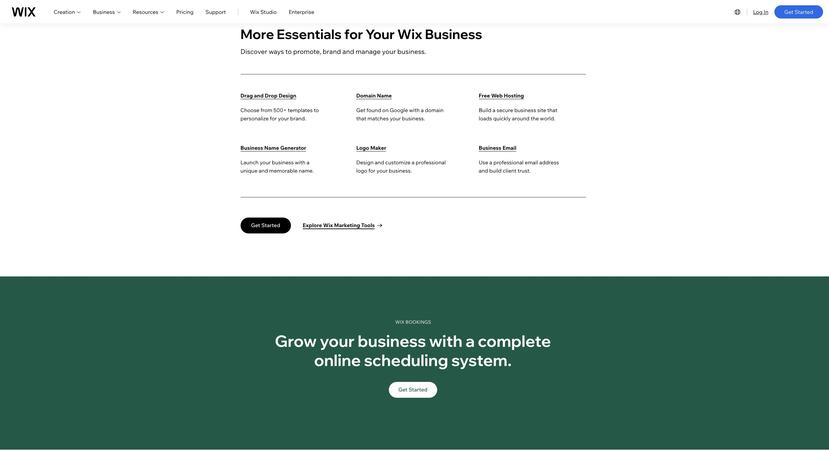 Task type: locate. For each thing, give the bounding box(es) containing it.
and right brand
[[343, 47, 354, 55]]

that up world. at the top of the page
[[548, 107, 558, 113]]

use
[[479, 159, 489, 166]]

for inside "design and customize a professional logo for your business."
[[369, 168, 376, 174]]

log in
[[754, 8, 769, 15]]

on
[[383, 107, 389, 113]]

2 vertical spatial with
[[430, 332, 463, 351]]

wix right explore
[[324, 222, 333, 229]]

more essentials for your wix business
[[241, 26, 483, 42]]

0 vertical spatial business
[[515, 107, 537, 113]]

wix bookings
[[396, 320, 431, 325]]

secure
[[497, 107, 514, 113]]

get started link
[[775, 5, 824, 18], [241, 218, 291, 234], [389, 383, 437, 399]]

for for choose from 500+ templates to personalize for your brand.
[[270, 115, 277, 122]]

with
[[410, 107, 420, 113], [295, 159, 306, 166], [430, 332, 463, 351]]

0 horizontal spatial business
[[272, 159, 294, 166]]

business.
[[398, 47, 427, 55], [402, 115, 425, 122], [389, 168, 412, 174]]

scheduling
[[364, 351, 449, 371]]

1 vertical spatial name
[[264, 145, 279, 151]]

your inside grow your business with a complete online scheduling system.
[[320, 332, 355, 351]]

500+
[[274, 107, 287, 113]]

a inside get found on google with a domain that matches your business.
[[421, 107, 424, 113]]

0 vertical spatial that
[[548, 107, 558, 113]]

2 vertical spatial business.
[[389, 168, 412, 174]]

1 vertical spatial get started
[[251, 222, 280, 229]]

0 horizontal spatial get started link
[[241, 218, 291, 234]]

drag
[[241, 92, 253, 99]]

email
[[503, 145, 517, 151]]

1 vertical spatial business
[[272, 159, 294, 166]]

1 professional from the left
[[416, 159, 446, 166]]

use a professional email address and build client trust.
[[479, 159, 560, 174]]

0 vertical spatial get started
[[785, 8, 814, 15]]

that left matches
[[357, 115, 367, 122]]

1 vertical spatial started
[[262, 222, 280, 229]]

2 vertical spatial for
[[369, 168, 376, 174]]

with inside launch your business with a unique and memorable name.
[[295, 159, 306, 166]]

logo
[[357, 168, 368, 174]]

business inside grow your business with a complete online scheduling system.
[[358, 332, 427, 351]]

pricing
[[176, 8, 194, 15]]

business. inside get found on google with a domain that matches your business.
[[402, 115, 425, 122]]

language selector, english selected image
[[734, 8, 742, 16]]

business inside launch your business with a unique and memorable name.
[[272, 159, 294, 166]]

2 horizontal spatial wix
[[398, 26, 423, 42]]

0 vertical spatial name
[[377, 92, 392, 99]]

0 horizontal spatial that
[[357, 115, 367, 122]]

with inside get found on google with a domain that matches your business.
[[410, 107, 420, 113]]

1 vertical spatial for
[[270, 115, 277, 122]]

1 horizontal spatial with
[[410, 107, 420, 113]]

2 horizontal spatial get started
[[785, 8, 814, 15]]

a inside grow your business with a complete online scheduling system.
[[466, 332, 475, 351]]

build
[[479, 107, 492, 113]]

1 horizontal spatial started
[[409, 387, 428, 394]]

2 vertical spatial started
[[409, 387, 428, 394]]

design up the 500+
[[279, 92, 297, 99]]

1 horizontal spatial design
[[357, 159, 374, 166]]

your inside choose from 500+ templates to personalize for your brand.
[[278, 115, 289, 122]]

started for left get started link
[[262, 222, 280, 229]]

that inside build a secure business site that loads quickly around the world.
[[548, 107, 558, 113]]

bookings
[[406, 320, 431, 325]]

free web hosting link
[[479, 91, 536, 100]]

design up logo
[[357, 159, 374, 166]]

with inside grow your business with a complete online scheduling system.
[[430, 332, 463, 351]]

to inside choose from 500+ templates to personalize for your brand.
[[314, 107, 319, 113]]

explore wix marketing tools
[[303, 222, 375, 229]]

professional inside "design and customize a professional logo for your business."
[[416, 159, 446, 166]]

0 vertical spatial for
[[345, 26, 363, 42]]

build a secure business site that loads quickly around the world.
[[479, 107, 558, 122]]

and right drag at the top left of the page
[[254, 92, 264, 99]]

domain
[[425, 107, 444, 113]]

domain name
[[357, 92, 392, 99]]

log
[[754, 8, 763, 15]]

1 vertical spatial to
[[314, 107, 319, 113]]

enterprise link
[[289, 8, 315, 16]]

business name generator
[[241, 145, 306, 151]]

2 horizontal spatial with
[[430, 332, 463, 351]]

and right the unique
[[259, 168, 268, 174]]

logo maker link
[[357, 144, 425, 153]]

business up memorable
[[272, 159, 294, 166]]

and inside launch your business with a unique and memorable name.
[[259, 168, 268, 174]]

choose
[[241, 107, 260, 113]]

1 horizontal spatial that
[[548, 107, 558, 113]]

email
[[525, 159, 539, 166]]

0 horizontal spatial with
[[295, 159, 306, 166]]

1 horizontal spatial wix
[[324, 222, 333, 229]]

0 horizontal spatial design
[[279, 92, 297, 99]]

0 horizontal spatial to
[[286, 47, 292, 55]]

for up manage
[[345, 26, 363, 42]]

business. inside "design and customize a professional logo for your business."
[[389, 168, 412, 174]]

business
[[93, 8, 115, 15], [425, 26, 483, 42], [241, 145, 263, 151], [479, 145, 502, 151]]

get found on google with a domain that matches your business.
[[357, 107, 444, 122]]

2 vertical spatial get started link
[[389, 383, 437, 399]]

1 horizontal spatial to
[[314, 107, 319, 113]]

1 vertical spatial design
[[357, 159, 374, 166]]

2 horizontal spatial business
[[515, 107, 537, 113]]

your inside get found on google with a domain that matches your business.
[[390, 115, 401, 122]]

0 horizontal spatial name
[[264, 145, 279, 151]]

domain
[[357, 92, 376, 99]]

0 horizontal spatial get started
[[251, 222, 280, 229]]

1 vertical spatial business.
[[402, 115, 425, 122]]

business inside build a secure business site that loads quickly around the world.
[[515, 107, 537, 113]]

client
[[503, 168, 517, 174]]

name up on
[[377, 92, 392, 99]]

a inside "design and customize a professional logo for your business."
[[412, 159, 415, 166]]

1 horizontal spatial business
[[358, 332, 427, 351]]

for down the 500+
[[270, 115, 277, 122]]

your
[[382, 47, 396, 55], [278, 115, 289, 122], [390, 115, 401, 122], [260, 159, 271, 166], [377, 168, 388, 174], [320, 332, 355, 351]]

business
[[515, 107, 537, 113], [272, 159, 294, 166], [358, 332, 427, 351]]

1 vertical spatial with
[[295, 159, 306, 166]]

0 vertical spatial get started link
[[775, 5, 824, 18]]

that inside get found on google with a domain that matches your business.
[[357, 115, 367, 122]]

your inside "design and customize a professional logo for your business."
[[377, 168, 388, 174]]

professional up client
[[494, 159, 524, 166]]

0 horizontal spatial professional
[[416, 159, 446, 166]]

get
[[785, 8, 794, 15], [357, 107, 366, 113], [251, 222, 260, 229], [399, 387, 408, 394]]

wix
[[250, 8, 259, 15], [398, 26, 423, 42], [324, 222, 333, 229]]

2 vertical spatial business
[[358, 332, 427, 351]]

and down use
[[479, 168, 489, 174]]

wix right your
[[398, 26, 423, 42]]

world.
[[541, 115, 556, 122]]

a
[[421, 107, 424, 113], [493, 107, 496, 113], [307, 159, 310, 166], [412, 159, 415, 166], [490, 159, 493, 166], [466, 332, 475, 351]]

1 vertical spatial that
[[357, 115, 367, 122]]

domain name link
[[357, 91, 414, 100]]

professional right customize
[[416, 159, 446, 166]]

1 vertical spatial get started link
[[241, 218, 291, 234]]

name up launch your business with a unique and memorable name.
[[264, 145, 279, 151]]

log in link
[[754, 8, 769, 16]]

0 vertical spatial business.
[[398, 47, 427, 55]]

business down wix
[[358, 332, 427, 351]]

discover ways to promote, brand and manage your business.
[[241, 47, 427, 55]]

complete
[[478, 332, 551, 351]]

name
[[377, 92, 392, 99], [264, 145, 279, 151]]

business inside dropdown button
[[93, 8, 115, 15]]

0 horizontal spatial wix
[[250, 8, 259, 15]]

1 horizontal spatial professional
[[494, 159, 524, 166]]

pricing link
[[176, 8, 194, 16]]

and inside "design and customize a professional logo for your business."
[[375, 159, 384, 166]]

your
[[366, 26, 395, 42]]

design
[[279, 92, 297, 99], [357, 159, 374, 166]]

that
[[548, 107, 558, 113], [357, 115, 367, 122]]

name for business
[[264, 145, 279, 151]]

wix left studio
[[250, 8, 259, 15]]

0 horizontal spatial started
[[262, 222, 280, 229]]

from
[[261, 107, 273, 113]]

1 vertical spatial wix
[[398, 26, 423, 42]]

to
[[286, 47, 292, 55], [314, 107, 319, 113]]

and down maker
[[375, 159, 384, 166]]

2 professional from the left
[[494, 159, 524, 166]]

for right logo
[[369, 168, 376, 174]]

2 horizontal spatial for
[[369, 168, 376, 174]]

resources
[[133, 8, 158, 15]]

to right templates
[[314, 107, 319, 113]]

0 vertical spatial with
[[410, 107, 420, 113]]

2 vertical spatial wix
[[324, 222, 333, 229]]

for inside choose from 500+ templates to personalize for your brand.
[[270, 115, 277, 122]]

business for business
[[93, 8, 115, 15]]

0 vertical spatial started
[[795, 8, 814, 15]]

logo maker
[[357, 145, 387, 151]]

business up around
[[515, 107, 537, 113]]

1 horizontal spatial get started
[[399, 387, 428, 394]]

business. for design and customize a professional logo for your business.
[[389, 168, 412, 174]]

and
[[343, 47, 354, 55], [254, 92, 264, 99], [375, 159, 384, 166], [259, 168, 268, 174], [479, 168, 489, 174]]

enterprise
[[289, 8, 315, 15]]

for
[[345, 26, 363, 42], [270, 115, 277, 122], [369, 168, 376, 174]]

tools
[[362, 222, 375, 229]]

to right ways
[[286, 47, 292, 55]]

business name generator link
[[241, 144, 309, 153]]

1 horizontal spatial name
[[377, 92, 392, 99]]

free web hosting
[[479, 92, 524, 99]]

0 horizontal spatial for
[[270, 115, 277, 122]]

manage
[[356, 47, 381, 55]]

generator
[[281, 145, 306, 151]]



Task type: describe. For each thing, give the bounding box(es) containing it.
brand.
[[290, 115, 306, 122]]

memorable
[[269, 168, 298, 174]]

drag and drop design link
[[241, 91, 298, 100]]

business for business email
[[479, 145, 502, 151]]

1 horizontal spatial for
[[345, 26, 363, 42]]

business email
[[479, 145, 517, 151]]

and inside use a professional email address and build client trust.
[[479, 168, 489, 174]]

google
[[390, 107, 408, 113]]

explore wix marketing tools link
[[303, 221, 386, 231]]

design and customize a professional logo for your business.
[[357, 159, 446, 174]]

business for launch your business with a unique and memorable name.
[[272, 159, 294, 166]]

a inside launch your business with a unique and memorable name.
[[307, 159, 310, 166]]

for for design and customize a professional logo for your business.
[[369, 168, 376, 174]]

launch
[[241, 159, 259, 166]]

ways
[[269, 47, 284, 55]]

0 vertical spatial to
[[286, 47, 292, 55]]

found
[[367, 107, 381, 113]]

choose from 500+ templates to personalize for your brand.
[[241, 107, 319, 122]]

the
[[531, 115, 539, 122]]

personalize
[[241, 115, 269, 122]]

brand
[[323, 47, 341, 55]]

business for business name generator
[[241, 145, 263, 151]]

creation button
[[54, 8, 81, 16]]

drop
[[265, 92, 278, 99]]

system.
[[452, 351, 512, 371]]

name.
[[299, 168, 314, 174]]

grow
[[275, 332, 317, 351]]

2 vertical spatial get started
[[399, 387, 428, 394]]

loads
[[479, 115, 492, 122]]

business for grow your business with a complete online scheduling system.
[[358, 332, 427, 351]]

name for domain
[[377, 92, 392, 99]]

templates
[[288, 107, 313, 113]]

hosting
[[504, 92, 524, 99]]

around
[[512, 115, 530, 122]]

unique
[[241, 168, 258, 174]]

with for launch your business with a unique and memorable name.
[[295, 159, 306, 166]]

1 horizontal spatial get started link
[[389, 383, 437, 399]]

more
[[241, 26, 274, 42]]

launch your business with a unique and memorable name.
[[241, 159, 314, 174]]

essentials
[[277, 26, 342, 42]]

your inside launch your business with a unique and memorable name.
[[260, 159, 271, 166]]

customize
[[386, 159, 411, 166]]

wix studio
[[250, 8, 277, 15]]

trust.
[[518, 168, 531, 174]]

logo
[[357, 145, 369, 151]]

online
[[314, 351, 361, 371]]

creation
[[54, 8, 75, 15]]

wix studio link
[[250, 8, 277, 16]]

business email link
[[479, 144, 548, 153]]

a inside build a secure business site that loads quickly around the world.
[[493, 107, 496, 113]]

matches
[[368, 115, 389, 122]]

drag and drop design
[[241, 92, 297, 99]]

address
[[540, 159, 560, 166]]

business button
[[93, 8, 121, 16]]

studio
[[261, 8, 277, 15]]

started for middle get started link
[[409, 387, 428, 394]]

discover
[[241, 47, 268, 55]]

build
[[490, 168, 502, 174]]

business. for discover ways to promote, brand and manage your business.
[[398, 47, 427, 55]]

2 horizontal spatial started
[[795, 8, 814, 15]]

maker
[[371, 145, 387, 151]]

0 vertical spatial design
[[279, 92, 297, 99]]

2 horizontal spatial get started link
[[775, 5, 824, 18]]

resources button
[[133, 8, 164, 16]]

site
[[538, 107, 547, 113]]

professional inside use a professional email address and build client trust.
[[494, 159, 524, 166]]

web
[[492, 92, 503, 99]]

support
[[206, 8, 226, 15]]

get inside get found on google with a domain that matches your business.
[[357, 107, 366, 113]]

quickly
[[494, 115, 511, 122]]

0 vertical spatial wix
[[250, 8, 259, 15]]

grow your business with a complete online scheduling system.
[[275, 332, 551, 371]]

wix
[[396, 320, 405, 325]]

free
[[479, 92, 491, 99]]

design inside "design and customize a professional logo for your business."
[[357, 159, 374, 166]]

with for grow your business with a complete online scheduling system.
[[430, 332, 463, 351]]

explore
[[303, 222, 322, 229]]

a inside use a professional email address and build client trust.
[[490, 159, 493, 166]]

in
[[764, 8, 769, 15]]

support link
[[206, 8, 226, 16]]

marketing
[[334, 222, 360, 229]]

promote,
[[293, 47, 321, 55]]



Task type: vqa. For each thing, say whether or not it's contained in the screenshot.
Card
no



